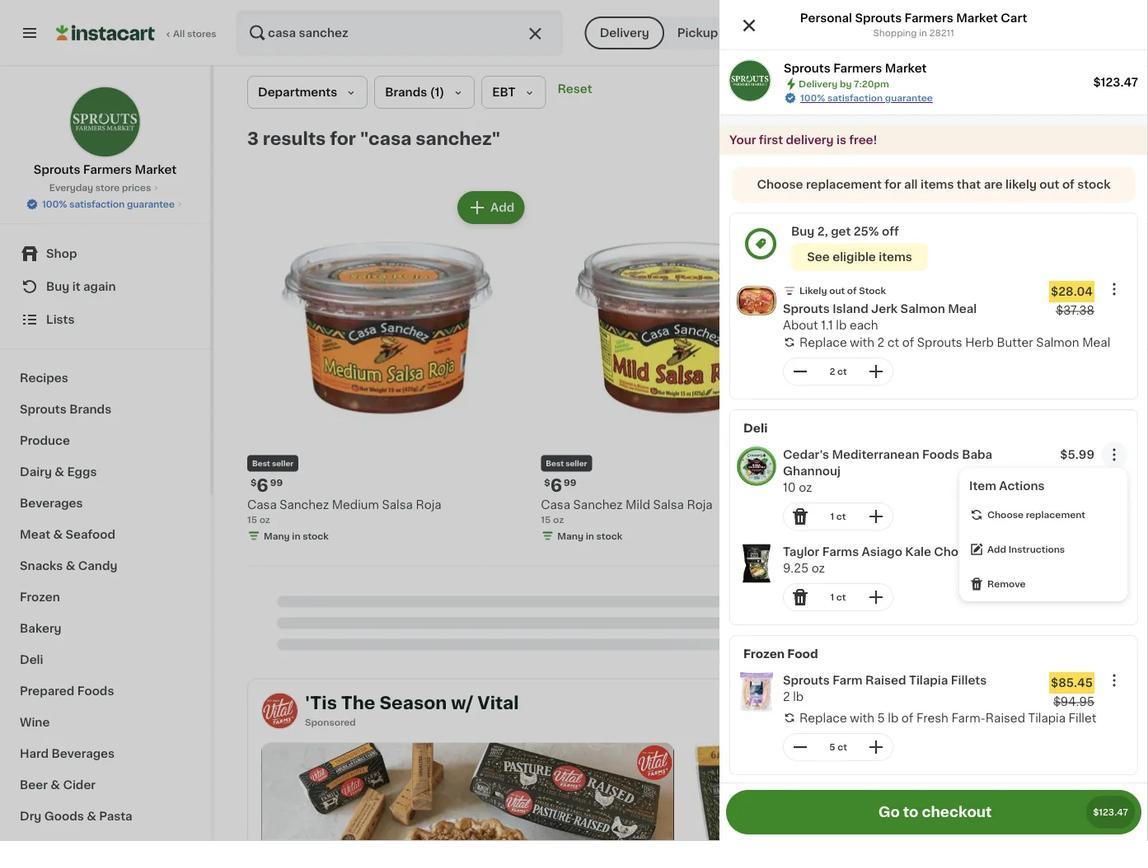 Task type: describe. For each thing, give the bounding box(es) containing it.
1 vertical spatial sprouts farmers market
[[34, 164, 177, 176]]

1 horizontal spatial 5
[[878, 713, 885, 724]]

dry goods & pasta
[[20, 811, 132, 823]]

$ 6 99 for casa sanchez mild salsa roja
[[544, 477, 577, 494]]

2 horizontal spatial lb
[[888, 713, 899, 724]]

1 vertical spatial 2
[[830, 367, 835, 376]]

1 horizontal spatial meal
[[1083, 337, 1111, 348]]

view
[[1003, 704, 1037, 718]]

in for casa sanchez mild salsa roja
[[586, 532, 594, 541]]

buy it again
[[46, 281, 116, 293]]

brands
[[69, 404, 111, 415]]

100% inside button
[[42, 200, 67, 209]]

add instructions
[[988, 545, 1065, 554]]

each
[[850, 320, 878, 331]]

meat & seafood
[[20, 529, 115, 541]]

to
[[903, 806, 919, 820]]

of right "likely"
[[1063, 179, 1075, 190]]

$37.38
[[1056, 305, 1095, 317]]

pickup button
[[664, 16, 731, 49]]

add instructions option
[[960, 533, 1128, 567]]

$ for casa sanchez mild salsa roja
[[544, 478, 550, 487]]

your first delivery is free!
[[730, 134, 878, 146]]

your
[[730, 134, 756, 146]]

& left pasta
[[87, 811, 96, 823]]

seller for casa sanchez medium salsa roja
[[272, 460, 294, 467]]

cedar's mediterranean foods baba ghannouj image
[[737, 447, 777, 486]]

free!
[[849, 134, 878, 146]]

shopping
[[873, 28, 917, 38]]

out inside product group
[[829, 286, 845, 296]]

0 vertical spatial deli
[[744, 423, 768, 434]]

jerk
[[871, 303, 898, 315]]

1 vertical spatial salmon
[[1036, 337, 1080, 348]]

1 vertical spatial foods
[[77, 686, 114, 697]]

dairy
[[20, 467, 52, 478]]

sanchez"
[[416, 130, 501, 147]]

0 horizontal spatial delivery by 7:20pm
[[799, 80, 889, 89]]

recipes
[[20, 373, 68, 384]]

530 billingsley road button
[[751, 10, 908, 56]]

oz for casa sanchez mild salsa roja 15 oz
[[553, 515, 564, 524]]

$85.45 $94.95
[[1051, 678, 1095, 708]]

with for 5
[[850, 713, 875, 724]]

1 vertical spatial 7:20pm
[[854, 80, 889, 89]]

1 horizontal spatial satisfaction
[[828, 94, 883, 103]]

are
[[984, 179, 1003, 190]]

for for "casa
[[330, 130, 356, 147]]

season
[[380, 695, 447, 712]]

snacks & candy
[[20, 561, 117, 572]]

0 vertical spatial by
[[974, 27, 990, 39]]

sanchez for mild
[[573, 499, 623, 511]]

1 vertical spatial farmers
[[834, 63, 882, 74]]

choose for choose replacement
[[988, 511, 1024, 520]]

1 horizontal spatial market
[[885, 63, 927, 74]]

1 $123.47 from the top
[[1093, 77, 1138, 88]]

10
[[783, 482, 796, 494]]

remove taylor farms asiago kale chopped salad image
[[791, 588, 810, 608]]

1 vertical spatial tilapia
[[1028, 713, 1066, 724]]

& for beer
[[51, 780, 60, 791]]

see
[[807, 251, 830, 263]]

6 for casa sanchez medium salsa roja
[[257, 477, 269, 494]]

1 horizontal spatial 100% satisfaction guarantee
[[800, 94, 933, 103]]

dry goods & pasta link
[[10, 801, 200, 833]]

item
[[969, 481, 997, 492]]

snacks & candy link
[[10, 551, 200, 582]]

0 vertical spatial 7:20pm
[[993, 27, 1041, 39]]

2 ct
[[830, 367, 847, 376]]

2 $123.47 from the top
[[1093, 808, 1129, 817]]

prepared foods
[[20, 686, 114, 697]]

seafood
[[66, 529, 115, 541]]

goods
[[44, 811, 84, 823]]

99 for casa sanchez mild salsa roja
[[564, 478, 577, 487]]

25%
[[854, 226, 879, 237]]

ghannouj
[[783, 466, 841, 477]]

product group containing cedar's mediterranean foods baba ghannouj
[[730, 440, 1138, 602]]

15 for casa sanchez mild salsa roja
[[541, 515, 551, 524]]

seller for casa sanchez mild salsa roja
[[566, 460, 587, 467]]

ct for increment quantity of sprouts farm raised tilapia fillets icon
[[838, 743, 847, 752]]

"casa
[[360, 130, 412, 147]]

2 horizontal spatial stock
[[1078, 179, 1111, 190]]

15 inside casa sanchez pico de gallo chunky salsa 15 oz
[[835, 515, 845, 524]]

15 for casa sanchez medium salsa roja
[[247, 515, 257, 524]]

100% satisfaction guarantee link
[[800, 92, 933, 105]]

increment quantity of sprouts farm raised tilapia fillets image
[[866, 738, 886, 758]]

2 horizontal spatial 2
[[878, 337, 885, 348]]

produce link
[[10, 425, 200, 457]]

$85.45
[[1051, 678, 1093, 689]]

vital
[[478, 695, 519, 712]]

beer & cider
[[20, 780, 96, 791]]

1 horizontal spatial raised
[[986, 713, 1026, 724]]

frozen for frozen
[[20, 592, 60, 603]]

sanchez for pico
[[867, 499, 917, 511]]

prices
[[122, 183, 151, 192]]

lists
[[46, 314, 75, 326]]

island
[[833, 303, 869, 315]]

all stores
[[173, 29, 217, 38]]

produce
[[20, 435, 70, 447]]

taylor farms asiago kale chopped salad button
[[783, 544, 1041, 561]]

taylor farms asiago kale chopped salad 9.25 oz
[[783, 547, 1026, 575]]

market inside personal sprouts farmers market cart shopping in 28211
[[956, 12, 998, 24]]

sprouts farm raised tilapia fillets button
[[783, 673, 1041, 689]]

sprouts down "530"
[[784, 63, 831, 74]]

foods inside the cedar's mediterranean foods baba ghannouj 10 oz
[[923, 449, 959, 461]]

gallo
[[967, 499, 997, 511]]

choose replacement
[[988, 511, 1086, 520]]

satisfaction inside button
[[69, 200, 125, 209]]

2,
[[818, 226, 828, 237]]

shop
[[46, 248, 77, 260]]

casa inside casa sanchez pico de gallo chunky salsa 15 oz
[[835, 499, 864, 511]]

sprouts inside sprouts farmers market link
[[34, 164, 80, 176]]

add for casa sanchez pico de gallo chunky salsa
[[1078, 202, 1102, 214]]

frozen for frozen food
[[744, 649, 785, 660]]

0 horizontal spatial 5
[[829, 743, 835, 752]]

salsa for medium
[[382, 499, 413, 511]]

replace with 5 lb of fresh farm-raised tilapia fillet
[[800, 713, 1097, 724]]

product group containing sprouts farm raised tilapia fillets
[[730, 666, 1138, 768]]

item actions
[[969, 481, 1045, 492]]

0 vertical spatial beverages
[[20, 498, 83, 509]]

1.1
[[821, 320, 833, 331]]

$94.95
[[1054, 697, 1095, 708]]

lb inside sprouts island jerk salmon meal about 1.1 lb each
[[836, 320, 847, 331]]

reset button
[[553, 76, 597, 102]]

eligible
[[833, 251, 876, 263]]

remove option
[[960, 567, 1128, 602]]

again
[[83, 281, 116, 293]]

sprouts island jerk salmon meal about 1.1 lb each
[[783, 303, 977, 331]]

sprouts left herb
[[917, 337, 963, 348]]

prepared
[[20, 686, 74, 697]]

delivery inside button
[[600, 27, 649, 39]]

billingsley
[[806, 27, 871, 39]]

delivery by 7:20pm inside 'delivery by 7:20pm' link
[[918, 27, 1041, 39]]

farm-
[[952, 713, 986, 724]]

add button for casa sanchez pico de gallo chunky salsa
[[1047, 193, 1110, 223]]

roja for casa sanchez medium salsa roja
[[416, 499, 442, 511]]

get
[[831, 226, 851, 237]]

go
[[878, 806, 900, 820]]

dairy & eggs link
[[10, 457, 200, 488]]

product group containing taylor farms asiago kale chopped salad
[[730, 537, 1138, 618]]

of up the island at the top right
[[847, 286, 857, 296]]

sprouts farm raised tilapia fillets image
[[737, 673, 777, 712]]

item actions list box
[[960, 468, 1128, 602]]

casa for casa sanchez mild salsa roja
[[541, 499, 570, 511]]

meat
[[20, 529, 50, 541]]

road
[[874, 27, 908, 39]]

0 vertical spatial out
[[1040, 179, 1060, 190]]

vital farms est 2007 image
[[261, 693, 298, 730]]

in inside personal sprouts farmers market cart shopping in 28211
[[919, 28, 927, 38]]

1 horizontal spatial delivery
[[799, 80, 838, 89]]

2 horizontal spatial delivery
[[918, 27, 971, 39]]

best seller for casa sanchez mild salsa roja
[[546, 460, 587, 467]]

$28.04 $37.38
[[1051, 286, 1095, 317]]

asiago
[[862, 547, 903, 558]]

1 for 9.25 oz
[[831, 593, 834, 602]]

instructions
[[1009, 545, 1065, 554]]

meat & seafood link
[[10, 519, 200, 551]]

sprouts farmers market image
[[730, 60, 771, 101]]

chunky
[[1000, 499, 1045, 511]]

oz inside casa sanchez pico de gallo chunky salsa 15 oz
[[847, 515, 858, 524]]

& for snacks
[[66, 561, 75, 572]]

all stores link
[[56, 10, 218, 56]]

cedar's
[[783, 449, 829, 461]]

results
[[263, 130, 326, 147]]

with for 2
[[850, 337, 875, 348]]

more
[[1041, 704, 1078, 718]]

hard beverages
[[20, 749, 115, 760]]

snacks
[[20, 561, 63, 572]]

buy 2, get 25% off
[[791, 226, 899, 237]]

off
[[882, 226, 899, 237]]

likely
[[1006, 179, 1037, 190]]

kale
[[905, 547, 931, 558]]

for for all
[[885, 179, 902, 190]]

stock for casa sanchez medium salsa roja
[[303, 532, 329, 541]]



Task type: vqa. For each thing, say whether or not it's contained in the screenshot.
the topmost Meal
yes



Task type: locate. For each thing, give the bounding box(es) containing it.
1 ct for 10 oz
[[831, 512, 846, 521]]

frozen up sprouts farm raised tilapia fillets 'icon'
[[744, 649, 785, 660]]

delivery by 7:20pm link
[[891, 23, 1041, 43]]

replace for replace with 5 lb of fresh farm-raised tilapia fillet
[[800, 713, 847, 724]]

0 horizontal spatial salmon
[[901, 303, 945, 315]]

1 vertical spatial lb
[[793, 692, 804, 703]]

2 seller from the left
[[566, 460, 587, 467]]

1 $ from the left
[[251, 478, 257, 487]]

decrement quantity of sprouts island jerk salmon meal image
[[791, 362, 810, 382]]

2 right sprouts farm raised tilapia fillets 'icon'
[[783, 692, 790, 703]]

1 vertical spatial out
[[829, 286, 845, 296]]

2 horizontal spatial farmers
[[905, 12, 954, 24]]

1 horizontal spatial deli
[[744, 423, 768, 434]]

2 99 from the left
[[564, 478, 577, 487]]

w/
[[451, 695, 474, 712]]

2 horizontal spatial market
[[956, 12, 998, 24]]

0 horizontal spatial sprouts farmers market
[[34, 164, 177, 176]]

casa inside casa sanchez mild salsa roja 15 oz
[[541, 499, 570, 511]]

replace inside coupon-wrapper element
[[800, 337, 847, 348]]

raised right farm
[[866, 675, 906, 687]]

1 6 from the left
[[257, 477, 269, 494]]

0 horizontal spatial many in stock
[[264, 532, 329, 541]]

stock down casa sanchez medium salsa roja 15 oz
[[303, 532, 329, 541]]

stock for casa sanchez mild salsa roja
[[597, 532, 623, 541]]

many down casa sanchez mild salsa roja 15 oz
[[558, 532, 584, 541]]

add for casa sanchez mild salsa roja
[[784, 202, 808, 214]]

oz inside casa sanchez medium salsa roja 15 oz
[[259, 515, 270, 524]]

1 horizontal spatial for
[[885, 179, 902, 190]]

0 horizontal spatial lb
[[793, 692, 804, 703]]

hard
[[20, 749, 49, 760]]

5 right decrement quantity of sprouts farm raised tilapia fillets image
[[829, 743, 835, 752]]

seller up casa sanchez mild salsa roja 15 oz
[[566, 460, 587, 467]]

& right beer at bottom left
[[51, 780, 60, 791]]

1 horizontal spatial 100%
[[800, 94, 825, 103]]

$123.47
[[1093, 77, 1138, 88], [1093, 808, 1129, 817]]

meal inside sprouts island jerk salmon meal about 1.1 lb each
[[948, 303, 977, 315]]

nsored
[[323, 718, 356, 727]]

0 vertical spatial salmon
[[901, 303, 945, 315]]

1 many from the left
[[264, 532, 290, 541]]

salmon right 'jerk' on the right of the page
[[901, 303, 945, 315]]

1 horizontal spatial choose
[[988, 511, 1024, 520]]

530
[[778, 27, 803, 39]]

tilapia down $94.95
[[1028, 713, 1066, 724]]

increment quantity of sprouts island jerk salmon meal image
[[866, 362, 886, 382]]

sprouts down recipes
[[20, 404, 67, 415]]

best seller
[[252, 460, 294, 467], [546, 460, 587, 467]]

0 vertical spatial farmers
[[905, 12, 954, 24]]

100% up delivery
[[800, 94, 825, 103]]

salmon down $37.38
[[1036, 337, 1080, 348]]

frozen
[[20, 592, 60, 603], [744, 649, 785, 660]]

sanchez inside casa sanchez mild salsa roja 15 oz
[[573, 499, 623, 511]]

2 roja from the left
[[687, 499, 713, 511]]

100% down everyday
[[42, 200, 67, 209]]

1 horizontal spatial 6
[[550, 477, 562, 494]]

deli down bakery
[[20, 655, 43, 666]]

many in stock down casa sanchez mild salsa roja 15 oz
[[558, 532, 623, 541]]

delivery by 7:20pm down cart
[[918, 27, 1041, 39]]

2 salsa from the left
[[653, 499, 684, 511]]

of left fresh
[[902, 713, 914, 724]]

1 horizontal spatial roja
[[687, 499, 713, 511]]

2 $ 6 99 from the left
[[544, 477, 577, 494]]

1 seller from the left
[[272, 460, 294, 467]]

roja
[[416, 499, 442, 511], [687, 499, 713, 511]]

1 horizontal spatial salmon
[[1036, 337, 1080, 348]]

6 for casa sanchez mild salsa roja
[[550, 477, 562, 494]]

salsa inside casa sanchez mild salsa roja 15 oz
[[653, 499, 684, 511]]

0 vertical spatial foods
[[923, 449, 959, 461]]

satisfaction up the free!
[[828, 94, 883, 103]]

0 horizontal spatial stock
[[303, 532, 329, 541]]

2 horizontal spatial in
[[919, 28, 927, 38]]

replacement for choose replacement for all items that are likely out of stock
[[806, 179, 882, 190]]

items down 'off'
[[879, 251, 912, 263]]

actions
[[999, 481, 1045, 492]]

salsa up choose replacement
[[1048, 499, 1079, 511]]

market up prices
[[135, 164, 177, 176]]

oz inside the cedar's mediterranean foods baba ghannouj 10 oz
[[799, 482, 812, 494]]

1 best from the left
[[252, 460, 270, 467]]

coupon-wrapper element
[[730, 214, 1138, 392]]

0 vertical spatial guarantee
[[885, 94, 933, 103]]

1 horizontal spatial sprouts farmers market
[[784, 63, 927, 74]]

likely out of stock
[[800, 286, 886, 296]]

candy
[[78, 561, 117, 572]]

many in stock for mild
[[558, 532, 623, 541]]

sanchez for medium
[[280, 499, 329, 511]]

'tis the season w/ vital spo nsored
[[305, 695, 519, 727]]

frozen up bakery
[[20, 592, 60, 603]]

1 for 10 oz
[[831, 512, 834, 521]]

add button for casa sanchez medium salsa roja
[[459, 193, 523, 223]]

2 vertical spatial lb
[[888, 713, 899, 724]]

with inside coupon-wrapper element
[[850, 337, 875, 348]]

see eligible items button
[[791, 243, 928, 271]]

0 vertical spatial $123.47
[[1093, 77, 1138, 88]]

1 vertical spatial 1 ct
[[831, 593, 846, 602]]

ct
[[888, 337, 899, 348], [838, 367, 847, 376], [837, 512, 846, 521], [837, 593, 846, 602], [838, 743, 847, 752]]

sanchez left medium
[[280, 499, 329, 511]]

go to checkout
[[878, 806, 992, 820]]

None field
[[1101, 276, 1128, 303], [1101, 442, 1128, 468], [1101, 668, 1128, 694], [1101, 276, 1128, 303], [1101, 442, 1128, 468], [1101, 668, 1128, 694]]

many for casa sanchez medium salsa roja
[[264, 532, 290, 541]]

5 ct
[[829, 743, 847, 752]]

roja inside casa sanchez mild salsa roja 15 oz
[[687, 499, 713, 511]]

2 down each
[[878, 337, 885, 348]]

by right 28211
[[974, 27, 990, 39]]

guarantee down prices
[[127, 200, 175, 209]]

salsa right mild
[[653, 499, 684, 511]]

product group
[[730, 275, 1138, 392], [730, 440, 1138, 602], [730, 537, 1138, 618], [730, 666, 1138, 768]]

dairy & eggs
[[20, 467, 97, 478]]

casa sanchez medium salsa roja 15 oz
[[247, 499, 442, 524]]

foods left baba
[[923, 449, 959, 461]]

sprouts brands
[[20, 404, 111, 415]]

1 15 from the left
[[247, 515, 257, 524]]

$ for casa sanchez medium salsa roja
[[251, 478, 257, 487]]

1 horizontal spatial stock
[[597, 532, 623, 541]]

1 horizontal spatial frozen
[[744, 649, 785, 660]]

many in stock for medium
[[264, 532, 329, 541]]

1 horizontal spatial 99
[[564, 478, 577, 487]]

100% satisfaction guarantee inside button
[[42, 200, 175, 209]]

oz inside casa sanchez mild salsa roja 15 oz
[[553, 515, 564, 524]]

replace down 1.1
[[800, 337, 847, 348]]

0 vertical spatial lb
[[836, 320, 847, 331]]

3 $ from the left
[[838, 478, 844, 487]]

sprouts inside personal sprouts farmers market cart shopping in 28211
[[855, 12, 902, 24]]

beverages up cider on the left of page
[[52, 749, 115, 760]]

guarantee inside button
[[127, 200, 175, 209]]

1 vertical spatial meal
[[1083, 337, 1111, 348]]

1 roja from the left
[[416, 499, 442, 511]]

replacement for choose replacement
[[1026, 511, 1086, 520]]

0 horizontal spatial sanchez
[[280, 499, 329, 511]]

100% satisfaction guarantee up the free!
[[800, 94, 933, 103]]

1 horizontal spatial by
[[974, 27, 990, 39]]

3 casa from the left
[[835, 499, 864, 511]]

replacement down is
[[806, 179, 882, 190]]

0 horizontal spatial guarantee
[[127, 200, 175, 209]]

roja right mild
[[687, 499, 713, 511]]

4 product group from the top
[[730, 666, 1138, 768]]

1 horizontal spatial seller
[[566, 460, 587, 467]]

2 15 from the left
[[541, 515, 551, 524]]

$3.99
[[1060, 547, 1095, 558]]

market left cart
[[956, 12, 998, 24]]

choose for choose replacement for all items that are likely out of stock
[[757, 179, 803, 190]]

salsa
[[382, 499, 413, 511], [653, 499, 684, 511], [1048, 499, 1079, 511]]

sanchez down the cedar's mediterranean foods baba ghannouj 10 oz
[[867, 499, 917, 511]]

0 horizontal spatial satisfaction
[[69, 200, 125, 209]]

2 casa from the left
[[541, 499, 570, 511]]

in for casa sanchez medium salsa roja
[[292, 532, 301, 541]]

remove
[[988, 580, 1026, 589]]

2 vertical spatial market
[[135, 164, 177, 176]]

1 horizontal spatial out
[[1040, 179, 1060, 190]]

sprouts island jerk salmon meal button
[[783, 301, 1041, 317]]

guarantee
[[885, 94, 933, 103], [127, 200, 175, 209]]

0 horizontal spatial $ 6 99
[[251, 477, 283, 494]]

0 vertical spatial meal
[[948, 303, 977, 315]]

100% satisfaction guarantee down store
[[42, 200, 175, 209]]

hard beverages link
[[10, 739, 200, 770]]

0 horizontal spatial 99
[[270, 478, 283, 487]]

ct left increment quantity of cedar's mediterranean foods baba ghannouj image
[[837, 512, 846, 521]]

ct for increment quantity of sprouts island jerk salmon meal image
[[838, 367, 847, 376]]

1 vertical spatial 1
[[831, 593, 834, 602]]

cart
[[1001, 12, 1027, 24]]

oz inside taylor farms asiago kale chopped salad 9.25 oz
[[812, 563, 825, 575]]

product group
[[247, 188, 528, 546], [541, 188, 822, 546], [835, 188, 1115, 526], [688, 743, 851, 842], [857, 743, 1020, 842]]

increment quantity of taylor farms asiago kale chopped salad image
[[866, 588, 886, 608]]

buy left it
[[46, 281, 70, 293]]

remove cedar's mediterranean foods baba ghannouj image
[[791, 507, 810, 527]]

in down casa sanchez mild salsa roja 15 oz
[[586, 532, 594, 541]]

1 horizontal spatial tilapia
[[1028, 713, 1066, 724]]

1 ct
[[831, 512, 846, 521], [831, 593, 846, 602]]

sprouts brands link
[[10, 394, 200, 425]]

de
[[948, 499, 965, 511]]

2 horizontal spatial casa
[[835, 499, 864, 511]]

15 inside casa sanchez medium salsa roja 15 oz
[[247, 515, 257, 524]]

0 vertical spatial raised
[[866, 675, 906, 687]]

100%
[[800, 94, 825, 103], [42, 200, 67, 209]]

choose replacement for all items that are likely out of stock
[[757, 179, 1111, 190]]

checkout
[[922, 806, 992, 820]]

1 vertical spatial items
[[879, 251, 912, 263]]

tilapia inside the sprouts farm raised tilapia fillets 2 lb
[[909, 675, 948, 687]]

frozen food
[[744, 649, 818, 660]]

1 vertical spatial by
[[840, 80, 852, 89]]

farm
[[833, 675, 863, 687]]

2 many from the left
[[558, 532, 584, 541]]

99 for casa sanchez medium salsa roja
[[270, 478, 283, 487]]

0 horizontal spatial by
[[840, 80, 852, 89]]

3 15 from the left
[[835, 515, 845, 524]]

deli inside 'link'
[[20, 655, 43, 666]]

ct for increment quantity of taylor farms asiago kale chopped salad image
[[837, 593, 846, 602]]

wine
[[20, 717, 50, 729]]

sprouts farmers market up everyday store prices link
[[34, 164, 177, 176]]

tilapia
[[909, 675, 948, 687], [1028, 713, 1066, 724]]

choose down chunky
[[988, 511, 1024, 520]]

0 vertical spatial buy
[[791, 226, 815, 237]]

recipes link
[[10, 363, 200, 394]]

1 vertical spatial with
[[850, 713, 875, 724]]

by up 100% satisfaction guarantee link
[[840, 80, 852, 89]]

salsa right medium
[[382, 499, 413, 511]]

items inside button
[[879, 251, 912, 263]]

1 vertical spatial deli
[[20, 655, 43, 666]]

many down casa sanchez medium salsa roja 15 oz
[[264, 532, 290, 541]]

0 horizontal spatial in
[[292, 532, 301, 541]]

replacement down chunky
[[1026, 511, 1086, 520]]

deli up cedar's mediterranean foods baba ghannouj image
[[744, 423, 768, 434]]

lb right sprouts farm raised tilapia fillets 'icon'
[[793, 692, 804, 703]]

1 ct for 9.25 oz
[[831, 593, 846, 602]]

1 many in stock from the left
[[264, 532, 329, 541]]

salmon
[[901, 303, 945, 315], [1036, 337, 1080, 348]]

sprouts farmers market
[[784, 63, 927, 74], [34, 164, 177, 176]]

1 horizontal spatial best
[[546, 460, 564, 467]]

2 horizontal spatial $
[[838, 478, 844, 487]]

1 1 from the top
[[831, 512, 834, 521]]

casa for casa sanchez medium salsa roja
[[247, 499, 277, 511]]

delivery left pickup
[[600, 27, 649, 39]]

taylor farms asiago kale chopped salad image
[[737, 544, 777, 584]]

sprouts down 'food'
[[783, 675, 830, 687]]

lb down the sprouts farm raised tilapia fillets 2 lb
[[888, 713, 899, 724]]

replace up 5 ct
[[800, 713, 847, 724]]

2 right decrement quantity of sprouts island jerk salmon meal image
[[830, 367, 835, 376]]

roja for casa sanchez mild salsa roja
[[687, 499, 713, 511]]

satisfaction down everyday store prices
[[69, 200, 125, 209]]

sprouts farmers market logo image
[[69, 86, 141, 158]]

1 sanchez from the left
[[280, 499, 329, 511]]

100% satisfaction guarantee
[[800, 94, 933, 103], [42, 200, 175, 209]]

of down the "sprouts island jerk salmon meal" button
[[902, 337, 914, 348]]

sanchez inside casa sanchez medium salsa roja 15 oz
[[280, 499, 329, 511]]

1 product group from the top
[[730, 275, 1138, 392]]

it
[[72, 281, 80, 293]]

delivery by 7:20pm up 100% satisfaction guarantee link
[[799, 80, 889, 89]]

1 casa from the left
[[247, 499, 277, 511]]

delivery
[[918, 27, 971, 39], [600, 27, 649, 39], [799, 80, 838, 89]]

2
[[878, 337, 885, 348], [830, 367, 835, 376], [783, 692, 790, 703]]

ct for increment quantity of cedar's mediterranean foods baba ghannouj image
[[837, 512, 846, 521]]

$ 6 99 for casa sanchez medium salsa roja
[[251, 477, 283, 494]]

1 vertical spatial guarantee
[[127, 200, 175, 209]]

choose down 'first'
[[757, 179, 803, 190]]

salsa inside casa sanchez medium salsa roja 15 oz
[[382, 499, 413, 511]]

1 horizontal spatial farmers
[[834, 63, 882, 74]]

1 best seller from the left
[[252, 460, 294, 467]]

guarantee down shopping
[[885, 94, 933, 103]]

buy for buy it again
[[46, 281, 70, 293]]

15 inside casa sanchez mild salsa roja 15 oz
[[541, 515, 551, 524]]

1 horizontal spatial 7:20pm
[[993, 27, 1041, 39]]

2 product group from the top
[[730, 440, 1138, 602]]

medium
[[332, 499, 379, 511]]

oz for casa sanchez medium salsa roja 15 oz
[[259, 515, 270, 524]]

in left 28211
[[919, 28, 927, 38]]

shop link
[[10, 237, 200, 270]]

sanchez left mild
[[573, 499, 623, 511]]

2 1 ct from the top
[[831, 593, 846, 602]]

everyday store prices
[[49, 183, 151, 192]]

1 horizontal spatial many in stock
[[558, 532, 623, 541]]

choose replacement option
[[960, 498, 1128, 533]]

farmers up 28211
[[905, 12, 954, 24]]

& for meat
[[53, 529, 63, 541]]

beverages inside "link"
[[52, 749, 115, 760]]

2 inside the sprouts farm raised tilapia fillets 2 lb
[[783, 692, 790, 703]]

1 horizontal spatial foods
[[923, 449, 959, 461]]

1 replace from the top
[[800, 337, 847, 348]]

1 horizontal spatial guarantee
[[885, 94, 933, 103]]

1 with from the top
[[850, 337, 875, 348]]

ct down sprouts island jerk salmon meal about 1.1 lb each
[[888, 337, 899, 348]]

stock right "likely"
[[1078, 179, 1111, 190]]

2 1 from the top
[[831, 593, 834, 602]]

3 sanchez from the left
[[867, 499, 917, 511]]

reset
[[558, 83, 592, 95]]

0 horizontal spatial meal
[[948, 303, 977, 315]]

sprouts inside the sprouts farm raised tilapia fillets 2 lb
[[783, 675, 830, 687]]

decrement quantity of sprouts farm raised tilapia fillets image
[[791, 738, 810, 758]]

2 with from the top
[[850, 713, 875, 724]]

replacement inside option
[[1026, 511, 1086, 520]]

$28.04
[[1051, 286, 1093, 298]]

items right all
[[921, 179, 954, 190]]

1 $ 6 99 from the left
[[251, 477, 283, 494]]

salsa inside casa sanchez pico de gallo chunky salsa 15 oz
[[1048, 499, 1079, 511]]

1 99 from the left
[[270, 478, 283, 487]]

frozen link
[[10, 582, 200, 613]]

7:20pm up 100% satisfaction guarantee link
[[854, 80, 889, 89]]

buy for buy 2, get 25% off
[[791, 226, 815, 237]]

all
[[904, 179, 918, 190]]

1 horizontal spatial buy
[[791, 226, 815, 237]]

for left "casa
[[330, 130, 356, 147]]

foods down deli 'link' on the bottom
[[77, 686, 114, 697]]

stores
[[187, 29, 217, 38]]

5 down the sprouts farm raised tilapia fillets 2 lb
[[878, 713, 885, 724]]

0 horizontal spatial 100%
[[42, 200, 67, 209]]

lb right 1.1
[[836, 320, 847, 331]]

1 vertical spatial choose
[[988, 511, 1024, 520]]

$ 6 99 up casa sanchez medium salsa roja 15 oz
[[251, 477, 283, 494]]

1 vertical spatial frozen
[[744, 649, 785, 660]]

about
[[783, 320, 818, 331]]

0 horizontal spatial 6
[[257, 477, 269, 494]]

100% satisfaction guarantee button
[[26, 195, 185, 211]]

farmers inside personal sprouts farmers market cart shopping in 28211
[[905, 12, 954, 24]]

farmers up 100% satisfaction guarantee link
[[834, 63, 882, 74]]

1 salsa from the left
[[382, 499, 413, 511]]

sprouts farmers market up 100% satisfaction guarantee link
[[784, 63, 927, 74]]

buy left 2,
[[791, 226, 815, 237]]

raised
[[866, 675, 906, 687], [986, 713, 1026, 724]]

first
[[759, 134, 783, 146]]

many in stock down casa sanchez medium salsa roja 15 oz
[[264, 532, 329, 541]]

0 horizontal spatial market
[[135, 164, 177, 176]]

butter
[[997, 337, 1033, 348]]

everyday store prices link
[[49, 181, 161, 195]]

casa inside casa sanchez medium salsa roja 15 oz
[[247, 499, 277, 511]]

& left "candy" in the bottom of the page
[[66, 561, 75, 572]]

3 product group from the top
[[730, 537, 1138, 618]]

service type group
[[585, 16, 731, 49]]

3 results for "casa sanchez"
[[247, 130, 501, 147]]

for
[[330, 130, 356, 147], [885, 179, 902, 190]]

99 up casa sanchez medium salsa roja 15 oz
[[270, 478, 283, 487]]

oz for cedar's mediterranean foods baba ghannouj 10 oz
[[799, 482, 812, 494]]

0 horizontal spatial 100% satisfaction guarantee
[[42, 200, 175, 209]]

0 vertical spatial tilapia
[[909, 675, 948, 687]]

salsa for mild
[[653, 499, 684, 511]]

2 vertical spatial 2
[[783, 692, 790, 703]]

1
[[831, 512, 834, 521], [831, 593, 834, 602]]

eggs
[[67, 467, 97, 478]]

farmers up store
[[83, 164, 132, 176]]

best seller for casa sanchez medium salsa roja
[[252, 460, 294, 467]]

buy it again link
[[10, 270, 200, 303]]

28211
[[930, 28, 954, 38]]

for left all
[[885, 179, 902, 190]]

with down each
[[850, 337, 875, 348]]

sprouts up everyday
[[34, 164, 80, 176]]

best for casa sanchez medium salsa roja
[[252, 460, 270, 467]]

casa
[[247, 499, 277, 511], [541, 499, 570, 511], [835, 499, 864, 511]]

sprouts inside sprouts brands link
[[20, 404, 67, 415]]

bakery
[[20, 623, 62, 635]]

replace for replace with 2 ct of sprouts herb butter salmon meal
[[800, 337, 847, 348]]

None search field
[[236, 10, 564, 56]]

1 horizontal spatial items
[[921, 179, 954, 190]]

seller up casa sanchez medium salsa roja 15 oz
[[272, 460, 294, 467]]

instacart logo image
[[56, 23, 155, 43]]

1 1 ct from the top
[[831, 512, 846, 521]]

1 horizontal spatial delivery by 7:20pm
[[918, 27, 1041, 39]]

ct left increment quantity of taylor farms asiago kale chopped salad image
[[837, 593, 846, 602]]

2 best seller from the left
[[546, 460, 587, 467]]

0 horizontal spatial farmers
[[83, 164, 132, 176]]

0 horizontal spatial items
[[879, 251, 912, 263]]

0 vertical spatial replace
[[800, 337, 847, 348]]

& for dairy
[[55, 467, 64, 478]]

3 salsa from the left
[[1048, 499, 1079, 511]]

sprouts up about at the right top of page
[[783, 303, 830, 315]]

beer
[[20, 780, 48, 791]]

$ 6 99 up casa sanchez mild salsa roja 15 oz
[[544, 477, 577, 494]]

best for casa sanchez mild salsa roja
[[546, 460, 564, 467]]

1 vertical spatial 100%
[[42, 200, 67, 209]]

2 $ from the left
[[544, 478, 550, 487]]

1 horizontal spatial sanchez
[[573, 499, 623, 511]]

2 many in stock from the left
[[558, 532, 623, 541]]

raised inside the sprouts farm raised tilapia fillets 2 lb
[[866, 675, 906, 687]]

sprouts farmers market link
[[34, 86, 177, 178]]

add button
[[459, 193, 523, 223], [753, 193, 817, 223], [1047, 193, 1110, 223], [782, 748, 846, 778]]

delivery right shopping
[[918, 27, 971, 39]]

lb inside the sprouts farm raised tilapia fillets 2 lb
[[793, 692, 804, 703]]

add inside option
[[988, 545, 1007, 554]]

raised down fillets
[[986, 713, 1026, 724]]

buy inside coupon-wrapper element
[[791, 226, 815, 237]]

0 horizontal spatial raised
[[866, 675, 906, 687]]

2 sanchez from the left
[[573, 499, 623, 511]]

0 vertical spatial with
[[850, 337, 875, 348]]

sprouts inside sprouts island jerk salmon meal about 1.1 lb each
[[783, 303, 830, 315]]

0 horizontal spatial choose
[[757, 179, 803, 190]]

1 right remove taylor farms asiago kale chopped salad image
[[831, 593, 834, 602]]

all
[[173, 29, 185, 38]]

add for casa sanchez medium salsa roja
[[491, 202, 515, 214]]

increment quantity of cedar's mediterranean foods baba ghannouj image
[[866, 507, 886, 527]]

tilapia up fresh
[[909, 675, 948, 687]]

sprouts island jerk salmon meal image
[[737, 281, 777, 321]]

pico
[[919, 499, 945, 511]]

the
[[341, 695, 375, 712]]

choose inside option
[[988, 511, 1024, 520]]

0 vertical spatial items
[[921, 179, 954, 190]]

everyday
[[49, 183, 93, 192]]

& left "eggs"
[[55, 467, 64, 478]]

salmon inside sprouts island jerk salmon meal about 1.1 lb each
[[901, 303, 945, 315]]

prepared foods link
[[10, 676, 200, 707]]

product group containing $28.04
[[730, 275, 1138, 392]]

0 vertical spatial frozen
[[20, 592, 60, 603]]

2 best from the left
[[546, 460, 564, 467]]

0 vertical spatial satisfaction
[[828, 94, 883, 103]]

add button for casa sanchez mild salsa roja
[[753, 193, 817, 223]]

stock down casa sanchez mild salsa roja 15 oz
[[597, 532, 623, 541]]

with up increment quantity of sprouts farm raised tilapia fillets icon
[[850, 713, 875, 724]]

0 horizontal spatial roja
[[416, 499, 442, 511]]

2 6 from the left
[[550, 477, 562, 494]]

sprouts up road
[[855, 12, 902, 24]]

delivery up 100% satisfaction guarantee link
[[799, 80, 838, 89]]

roja inside casa sanchez medium salsa roja 15 oz
[[416, 499, 442, 511]]

0 vertical spatial 2
[[878, 337, 885, 348]]

1 horizontal spatial salsa
[[653, 499, 684, 511]]

0 vertical spatial market
[[956, 12, 998, 24]]

1 ct up farms
[[831, 512, 846, 521]]

many for casa sanchez mild salsa roja
[[558, 532, 584, 541]]

meal up replace with 2 ct of sprouts herb butter salmon meal at top right
[[948, 303, 977, 315]]

2 replace from the top
[[800, 713, 847, 724]]

0 horizontal spatial many
[[264, 532, 290, 541]]

best
[[252, 460, 270, 467], [546, 460, 564, 467]]

0 vertical spatial for
[[330, 130, 356, 147]]

ct left increment quantity of sprouts island jerk salmon meal image
[[838, 367, 847, 376]]

sanchez inside casa sanchez pico de gallo chunky salsa 15 oz
[[867, 499, 917, 511]]



